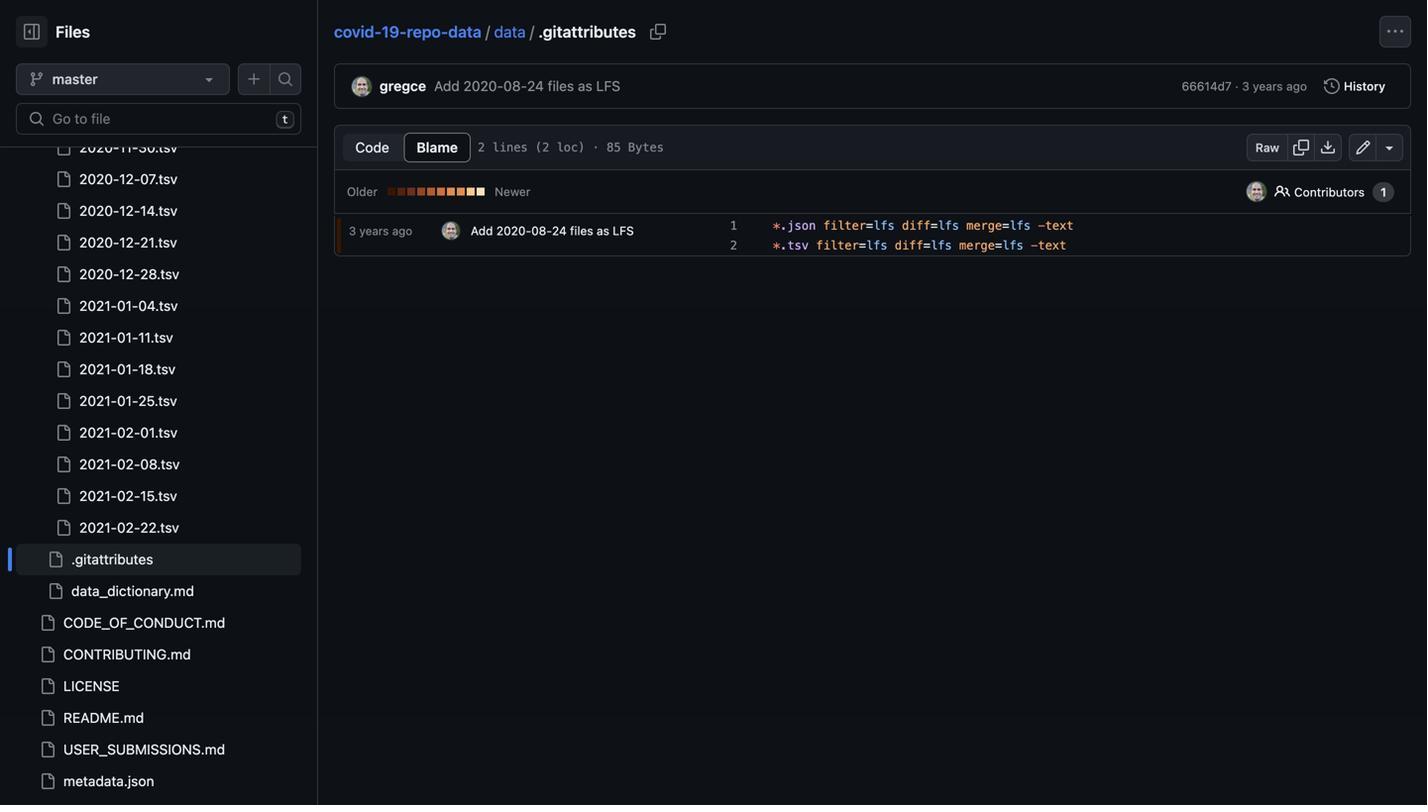 Task type: vqa. For each thing, say whether or not it's contained in the screenshot.
.gitattributes
yes



Task type: locate. For each thing, give the bounding box(es) containing it.
2 left lines
[[478, 141, 485, 155]]

1 vertical spatial add 2020-08-24 files as lfs
[[471, 224, 634, 238]]

1 2
[[730, 219, 737, 253]]

2020- up 2020-12-07.tsv at the left top
[[79, 139, 119, 156]]

0 horizontal spatial 1
[[730, 219, 737, 233]]

download raw content image
[[1320, 140, 1336, 156]]

1 horizontal spatial 3
[[1242, 79, 1250, 93]]

1 vertical spatial add
[[471, 224, 493, 238]]

08.tsv
[[140, 456, 180, 473]]

file image left user_submissions.md
[[40, 742, 56, 758]]

08-
[[504, 78, 527, 94], [531, 224, 552, 238]]

0 horizontal spatial ·
[[592, 141, 600, 155]]

2020- up the 2020-12-14.tsv
[[79, 171, 119, 187]]

2020-
[[463, 78, 504, 94], [79, 139, 119, 156], [79, 171, 119, 187], [79, 203, 119, 219], [496, 224, 531, 238], [79, 234, 119, 251], [79, 266, 119, 283]]

add 2020-08-24 files as lfs for bottom add 2020-08-24 files as lfs link
[[471, 224, 634, 238]]

1 01- from the top
[[117, 298, 138, 314]]

file image
[[56, 267, 71, 283], [56, 362, 71, 378], [56, 520, 71, 536], [48, 552, 63, 568], [40, 679, 56, 695], [40, 711, 56, 727], [40, 774, 56, 790]]

file image left 2021-02-08.tsv
[[56, 457, 71, 473]]

file image for data_dictionary.md
[[48, 584, 63, 600]]

1 vertical spatial lfs
[[613, 224, 634, 238]]

02- down 2021-02-01.tsv
[[117, 456, 140, 473]]

lfs up 85
[[596, 78, 621, 94]]

as
[[578, 78, 593, 94], [597, 224, 610, 238]]

as up loc)
[[578, 78, 593, 94]]

years right the 66614d7 link
[[1253, 79, 1283, 93]]

file image left 2021-01-25.tsv
[[56, 394, 71, 409]]

1
[[1381, 185, 1387, 199], [730, 219, 737, 233]]

add
[[434, 78, 460, 94], [471, 224, 493, 238]]

2021- up 2021-01-18.tsv
[[79, 330, 117, 346]]

2021- for 2021-02-22.tsv
[[79, 520, 117, 536]]

* down .json
[[773, 239, 780, 253]]

lfs for bottom add 2020-08-24 files as lfs link
[[613, 224, 634, 238]]

0 vertical spatial 08-
[[504, 78, 527, 94]]

add 2020-08-24 files as lfs link
[[434, 78, 621, 94], [471, 224, 634, 238]]

0 vertical spatial add 2020-08-24 files as lfs
[[434, 78, 621, 94]]

.tsv
[[780, 239, 809, 253]]

search this repository image
[[278, 71, 293, 87]]

history
[[1344, 79, 1386, 93]]

3 2021- from the top
[[79, 361, 117, 378]]

0 vertical spatial add
[[434, 78, 460, 94]]

1 vertical spatial 08-
[[531, 224, 552, 238]]

2 02- from the top
[[117, 456, 140, 473]]

0 vertical spatial 3
[[1242, 79, 1250, 93]]

filter right .json
[[823, 219, 866, 233]]

1 02- from the top
[[117, 425, 140, 441]]

01- for 11.tsv
[[117, 330, 138, 346]]

1 vertical spatial text
[[1038, 239, 1067, 253]]

1 vertical spatial ago
[[392, 224, 413, 238]]

add down lines
[[471, 224, 493, 238]]

3 right 66614d7
[[1242, 79, 1250, 93]]

0 vertical spatial ·
[[1235, 79, 1239, 93]]

blame
[[417, 139, 458, 156]]

1 vertical spatial 24
[[552, 224, 567, 238]]

0 horizontal spatial ago
[[392, 224, 413, 238]]

data
[[448, 22, 482, 41], [494, 22, 526, 41]]

1 12- from the top
[[119, 171, 140, 187]]

2 2021- from the top
[[79, 330, 117, 346]]

2
[[478, 141, 485, 155], [730, 239, 737, 253]]

add right gregce
[[434, 78, 460, 94]]

7 2021- from the top
[[79, 488, 117, 505]]

66614d7
[[1182, 79, 1232, 93]]

0 horizontal spatial /
[[486, 22, 490, 41]]

2020- up 2020-12-21.tsv
[[79, 203, 119, 219]]

0 vertical spatial -
[[1038, 219, 1045, 233]]

file image left contributing.md
[[40, 647, 56, 663]]

file image left data_dictionary.md
[[48, 584, 63, 600]]

data left "data" "link"
[[448, 22, 482, 41]]

1 horizontal spatial /
[[530, 22, 534, 41]]

as down 85
[[597, 224, 610, 238]]

5 2021- from the top
[[79, 425, 117, 441]]

file image left "2021-02-15.tsv"
[[56, 489, 71, 505]]

2021-01-11.tsv
[[79, 330, 173, 346]]

file image inside .gitattributes 'tree item'
[[48, 552, 63, 568]]

add 2020-08-24 files as lfs down "data" "link"
[[434, 78, 621, 94]]

4 02- from the top
[[117, 520, 140, 536]]

12- up 2020-12-28.tsv
[[119, 234, 140, 251]]

2021- down 2021-01-18.tsv
[[79, 393, 117, 409]]

lfs down 85
[[613, 224, 634, 238]]

.gitattributes left copy path icon
[[538, 22, 636, 41]]

08- down "data" "link"
[[504, 78, 527, 94]]

0 horizontal spatial 08-
[[504, 78, 527, 94]]

0 vertical spatial .gitattributes
[[538, 22, 636, 41]]

1 left .json
[[730, 219, 737, 233]]

1 vertical spatial .gitattributes
[[71, 552, 153, 568]]

1 vertical spatial diff
[[895, 239, 924, 253]]

2021- for 2021-02-01.tsv
[[79, 425, 117, 441]]

1 horizontal spatial years
[[1253, 79, 1283, 93]]

2021- up 2021-02-22.tsv
[[79, 488, 117, 505]]

1 2021- from the top
[[79, 298, 117, 314]]

22.tsv
[[140, 520, 179, 536]]

3
[[1242, 79, 1250, 93], [349, 224, 356, 238]]

2 lines (2 loc) · 85 bytes
[[478, 141, 664, 155]]

2021- up "2021-02-15.tsv"
[[79, 456, 117, 473]]

raw
[[1256, 141, 1280, 155]]

1 horizontal spatial 1
[[1381, 185, 1387, 199]]

3 02- from the top
[[117, 488, 140, 505]]

4 12- from the top
[[119, 266, 140, 283]]

ago
[[1287, 79, 1307, 93], [392, 224, 413, 238]]

2 left .tsv
[[730, 239, 737, 253]]

01- up 2021-01-25.tsv
[[117, 361, 138, 378]]

data right repo-
[[494, 22, 526, 41]]

12- up 2021-01-04.tsv on the left top of the page
[[119, 266, 140, 283]]

·
[[1235, 79, 1239, 93], [592, 141, 600, 155]]

file image for code_of_conduct.md
[[40, 616, 56, 631]]

0 horizontal spatial 24
[[527, 78, 544, 94]]

file image left 2020-11-30.tsv
[[56, 140, 71, 156]]

t
[[282, 114, 288, 126]]

25.tsv
[[138, 393, 177, 409]]

02- down 2021-01-25.tsv
[[117, 425, 140, 441]]

files down 2 lines (2 loc) · 85 bytes on the left of the page
[[570, 224, 593, 238]]

11-
[[119, 139, 138, 156]]

02- up 2021-02-22.tsv
[[117, 488, 140, 505]]

file image for 2021-01-18.tsv
[[56, 362, 71, 378]]

0 vertical spatial *
[[773, 219, 780, 233]]

24 for the top add 2020-08-24 files as lfs link
[[527, 78, 544, 94]]

3 12- from the top
[[119, 234, 140, 251]]

12- for 21.tsv
[[119, 234, 140, 251]]

more edit options image
[[1382, 140, 1398, 156]]

file image left 2021-01-04.tsv on the left top of the page
[[56, 298, 71, 314]]

1 vertical spatial 2
[[730, 239, 737, 253]]

1 horizontal spatial .gitattributes
[[538, 22, 636, 41]]

.gitattributes inside 'tree item'
[[71, 552, 153, 568]]

01-
[[117, 298, 138, 314], [117, 330, 138, 346], [117, 361, 138, 378], [117, 393, 138, 409]]

02- down "2021-02-15.tsv"
[[117, 520, 140, 536]]

years down older
[[359, 224, 389, 238]]

add 2020-08-24 files as lfs
[[434, 78, 621, 94], [471, 224, 634, 238]]

/
[[486, 22, 490, 41], [530, 22, 534, 41]]

4 2021- from the top
[[79, 393, 117, 409]]

2 data from the left
[[494, 22, 526, 41]]

add 2020-08-24 files as lfs down newer
[[471, 224, 634, 238]]

gregce
[[380, 78, 426, 94]]

0 horizontal spatial years
[[359, 224, 389, 238]]

readme.md
[[63, 710, 144, 727]]

2 12- from the top
[[119, 203, 140, 219]]

lfs
[[873, 219, 895, 233], [938, 219, 959, 233], [1010, 219, 1031, 233], [866, 239, 888, 253], [931, 239, 952, 253], [1002, 239, 1024, 253]]

file image for 2020-12-14.tsv
[[56, 203, 71, 219]]

01- down 2021-01-18.tsv
[[117, 393, 138, 409]]

08- down '(2'
[[531, 224, 552, 238]]

3 down older
[[349, 224, 356, 238]]

2020- down covid-19-repo-data / data / .gitattributes
[[463, 78, 504, 94]]

0 horizontal spatial data
[[448, 22, 482, 41]]

file image
[[56, 140, 71, 156], [56, 171, 71, 187], [56, 203, 71, 219], [56, 235, 71, 251], [56, 298, 71, 314], [56, 330, 71, 346], [56, 394, 71, 409], [56, 425, 71, 441], [56, 457, 71, 473], [56, 489, 71, 505], [48, 584, 63, 600], [40, 616, 56, 631], [40, 647, 56, 663], [40, 742, 56, 758]]

file image left the 2020-12-14.tsv
[[56, 203, 71, 219]]

files
[[548, 78, 574, 94], [570, 224, 593, 238]]

08- for bottom add 2020-08-24 files as lfs link
[[531, 224, 552, 238]]

2020- down 2020-12-21.tsv
[[79, 266, 119, 283]]

download raw file tooltip
[[1314, 134, 1342, 162]]

-
[[1038, 219, 1045, 233], [1031, 239, 1038, 253]]

fork this repository and edit the file tooltip
[[1349, 134, 1377, 162]]

.gitattributes
[[538, 22, 636, 41], [71, 552, 153, 568]]

file image for 2021-01-11.tsv
[[56, 330, 71, 346]]

2021- up 2021-01-11.tsv
[[79, 298, 117, 314]]

12- down 2020-12-07.tsv at the left top
[[119, 203, 140, 219]]

/ left "data" "link"
[[486, 22, 490, 41]]

1 horizontal spatial as
[[597, 224, 610, 238]]

add file tooltip
[[238, 63, 270, 95]]

8 2021- from the top
[[79, 520, 117, 536]]

lfs
[[596, 78, 621, 94], [613, 224, 634, 238]]

filter
[[823, 219, 866, 233], [816, 239, 859, 253]]

1 horizontal spatial 24
[[552, 224, 567, 238]]

1 vertical spatial 1
[[730, 219, 737, 233]]

15.tsv
[[140, 488, 177, 505]]

* up .tsv
[[773, 219, 780, 233]]

files up loc)
[[548, 78, 574, 94]]

2021- down 2021-01-25.tsv
[[79, 425, 117, 441]]

14.tsv
[[140, 203, 178, 219]]

0 horizontal spatial add
[[434, 78, 460, 94]]

group
[[16, 0, 301, 608], [16, 0, 301, 544]]

2 01- from the top
[[117, 330, 138, 346]]

file image for user_submissions.md
[[40, 742, 56, 758]]

12- for 14.tsv
[[119, 203, 140, 219]]

2020- for 2020-12-14.tsv
[[79, 203, 119, 219]]

.gitattributes down 2021-02-22.tsv
[[71, 552, 153, 568]]

text
[[1045, 219, 1074, 233], [1038, 239, 1067, 253]]

2021- for 2021-01-18.tsv
[[79, 361, 117, 378]]

ago left the history icon
[[1287, 79, 1307, 93]]

0 horizontal spatial as
[[578, 78, 593, 94]]

file image for 2021-02-08.tsv
[[56, 457, 71, 473]]

add 2020-08-24 files as lfs link down newer
[[471, 224, 634, 238]]

covid-
[[334, 22, 382, 41]]

file image left 2021-01-11.tsv
[[56, 330, 71, 346]]

filter right .tsv
[[816, 239, 859, 253]]

file image left code_of_conduct.md
[[40, 616, 56, 631]]

0 vertical spatial 1
[[1381, 185, 1387, 199]]

add 2020-08-24 files as lfs link down "data" "link"
[[434, 78, 621, 94]]

24
[[527, 78, 544, 94], [552, 224, 567, 238]]

Go to file text field
[[53, 104, 268, 134]]

12-
[[119, 171, 140, 187], [119, 203, 140, 219], [119, 234, 140, 251], [119, 266, 140, 283]]

2021-02-15.tsv
[[79, 488, 177, 505]]

file image left 2021-02-01.tsv
[[56, 425, 71, 441]]

0 vertical spatial lfs
[[596, 78, 621, 94]]

2021-02-01.tsv
[[79, 425, 178, 441]]

2020- down the 2020-12-14.tsv
[[79, 234, 119, 251]]

4 01- from the top
[[117, 393, 138, 409]]

24 up '(2'
[[527, 78, 544, 94]]

1 for 1 2
[[730, 219, 737, 233]]

1 vertical spatial ·
[[592, 141, 600, 155]]

diff
[[902, 219, 931, 233], [895, 239, 924, 253]]

12- down 11-
[[119, 171, 140, 187]]

0 vertical spatial 24
[[527, 78, 544, 94]]

2021- for 2021-02-15.tsv
[[79, 488, 117, 505]]

2020-12-14.tsv
[[79, 203, 178, 219]]

1 data from the left
[[448, 22, 482, 41]]

0 vertical spatial ago
[[1287, 79, 1307, 93]]

1 vertical spatial -
[[1031, 239, 1038, 253]]

repo-
[[407, 22, 448, 41]]

file image for 2021-02-15.tsv
[[56, 489, 71, 505]]

file image for .gitattributes
[[48, 552, 63, 568]]

01- up 2021-01-11.tsv
[[117, 298, 138, 314]]

contributors
[[1295, 185, 1365, 199]]

edit file image
[[1356, 140, 1371, 156]]

3 01- from the top
[[117, 361, 138, 378]]

0 horizontal spatial 2
[[478, 141, 485, 155]]

· left 85
[[592, 141, 600, 155]]

1 horizontal spatial data
[[494, 22, 526, 41]]

2020-12-07.tsv
[[79, 171, 178, 187]]

1 horizontal spatial 08-
[[531, 224, 552, 238]]

*
[[773, 219, 780, 233], [773, 239, 780, 253]]

01- up 2021-01-18.tsv
[[117, 330, 138, 346]]

1 horizontal spatial 2
[[730, 239, 737, 253]]

2020- for 2020-11-30.tsv
[[79, 139, 119, 156]]

0 horizontal spatial .gitattributes
[[71, 552, 153, 568]]

6 2021- from the top
[[79, 456, 117, 473]]

1 horizontal spatial add
[[471, 224, 493, 238]]

file image left 2020-12-21.tsv
[[56, 235, 71, 251]]

merge
[[967, 219, 1002, 233], [959, 239, 995, 253]]

1 vertical spatial as
[[597, 224, 610, 238]]

years
[[1253, 79, 1283, 93], [359, 224, 389, 238]]

02-
[[117, 425, 140, 441], [117, 456, 140, 473], [117, 488, 140, 505], [117, 520, 140, 536]]

ago down file view element
[[392, 224, 413, 238]]

1 vertical spatial *
[[773, 239, 780, 253]]

· right 66614d7
[[1235, 79, 1239, 93]]

0 horizontal spatial 3
[[349, 224, 356, 238]]

/ right "data" "link"
[[530, 22, 534, 41]]

1 vertical spatial files
[[570, 224, 593, 238]]

2021-
[[79, 298, 117, 314], [79, 330, 117, 346], [79, 361, 117, 378], [79, 393, 117, 409], [79, 425, 117, 441], [79, 456, 117, 473], [79, 488, 117, 505], [79, 520, 117, 536]]

24 down 2 lines (2 loc) · 85 bytes on the left of the page
[[552, 224, 567, 238]]

1 / from the left
[[486, 22, 490, 41]]

1 down more edit options icon
[[1381, 185, 1387, 199]]

file image left 2020-12-07.tsv at the left top
[[56, 171, 71, 187]]

2021- down "2021-02-15.tsv"
[[79, 520, 117, 536]]

02- for 01.tsv
[[117, 425, 140, 441]]

gregce link
[[380, 78, 426, 94]]

0 vertical spatial files
[[548, 78, 574, 94]]

0 vertical spatial as
[[578, 78, 593, 94]]

2021- down 2021-01-11.tsv
[[79, 361, 117, 378]]



Task type: describe. For each thing, give the bounding box(es) containing it.
01- for 18.tsv
[[117, 361, 138, 378]]

07.tsv
[[140, 171, 178, 187]]

files
[[56, 22, 90, 41]]

2021- for 2021-01-25.tsv
[[79, 393, 117, 409]]

raw link
[[1247, 134, 1289, 162]]

1 horizontal spatial ago
[[1287, 79, 1307, 93]]

2020- for 2020-12-21.tsv
[[79, 234, 119, 251]]

bytes
[[628, 141, 664, 155]]

* .json filter = lfs diff = lfs merge = lfs - text * .tsv filter = lfs diff = lfs merge = lfs - text
[[773, 219, 1074, 253]]

code_of_conduct.md
[[63, 615, 225, 631]]

covid-19-repo-data / data / .gitattributes
[[334, 22, 636, 41]]

24 for bottom add 2020-08-24 files as lfs link
[[552, 224, 567, 238]]

1 vertical spatial years
[[359, 224, 389, 238]]

02- for 22.tsv
[[117, 520, 140, 536]]

data link
[[494, 22, 526, 41]]

85
[[607, 141, 621, 155]]

files for the top add 2020-08-24 files as lfs link
[[548, 78, 574, 94]]

metadata.json
[[63, 774, 154, 790]]

1 vertical spatial filter
[[816, 239, 859, 253]]

0 vertical spatial years
[[1253, 79, 1283, 93]]

1 * from the top
[[773, 219, 780, 233]]

lfs for the top add 2020-08-24 files as lfs link
[[596, 78, 621, 94]]

.json
[[780, 219, 816, 233]]

2021- for 2021-01-04.tsv
[[79, 298, 117, 314]]

sc 9kayk9 0 image
[[1275, 184, 1291, 200]]

lines
[[492, 141, 528, 155]]

2021-02-08.tsv
[[79, 456, 180, 473]]

file image for 2021-02-01.tsv
[[56, 425, 71, 441]]

1 horizontal spatial ·
[[1235, 79, 1239, 93]]

01- for 04.tsv
[[117, 298, 138, 314]]

2020- for 2020-12-28.tsv
[[79, 266, 119, 283]]

2020- down newer
[[496, 224, 531, 238]]

history image
[[1324, 78, 1340, 94]]

copy raw content image
[[1294, 140, 1309, 156]]

files tree
[[16, 0, 301, 798]]

1 vertical spatial merge
[[959, 239, 995, 253]]

add 2020-08-24 files as lfs for the top add 2020-08-24 files as lfs link
[[434, 78, 621, 94]]

2020-12-21.tsv
[[79, 234, 177, 251]]

12- for 28.tsv
[[119, 266, 140, 283]]

user_submissions.md
[[63, 742, 225, 758]]

file image for 2021-01-25.tsv
[[56, 394, 71, 409]]

copy path image
[[650, 24, 666, 40]]

file image for 2020-12-28.tsv
[[56, 267, 71, 283]]

2021-01-04.tsv
[[79, 298, 178, 314]]

0 vertical spatial text
[[1045, 219, 1074, 233]]

file image for readme.md
[[40, 711, 56, 727]]

21.tsv
[[140, 234, 177, 251]]

66614d7 link
[[1182, 77, 1232, 95]]

66614d7 · 3 years ago
[[1182, 79, 1307, 93]]

2 / from the left
[[530, 22, 534, 41]]

git branch image
[[29, 71, 45, 87]]

file image for license
[[40, 679, 56, 695]]

30.tsv
[[138, 139, 178, 156]]

0 vertical spatial diff
[[902, 219, 931, 233]]

1 vertical spatial add 2020-08-24 files as lfs link
[[471, 224, 634, 238]]

1 for 1
[[1381, 185, 1387, 199]]

code button
[[342, 133, 403, 163]]

file image for 2020-12-07.tsv
[[56, 171, 71, 187]]

add for the top add 2020-08-24 files as lfs link
[[434, 78, 460, 94]]

01- for 25.tsv
[[117, 393, 138, 409]]

covid-19-repo-data link
[[334, 22, 482, 41]]

0 vertical spatial filter
[[823, 219, 866, 233]]

loc)
[[557, 141, 585, 155]]

file image for contributing.md
[[40, 647, 56, 663]]

2020- for 2020-12-07.tsv
[[79, 171, 119, 187]]

02- for 15.tsv
[[117, 488, 140, 505]]

search image
[[29, 111, 45, 127]]

2020-11-30.tsv
[[79, 139, 178, 156]]

02- for 08.tsv
[[117, 456, 140, 473]]

04.tsv
[[138, 298, 178, 314]]

license
[[63, 679, 120, 695]]

2020-12-28.tsv
[[79, 266, 179, 283]]

3 years ago
[[349, 224, 413, 238]]

28.tsv
[[140, 266, 179, 283]]

12- for 07.tsv
[[119, 171, 140, 187]]

08- for the top add 2020-08-24 files as lfs link
[[504, 78, 527, 94]]

contributing.md
[[63, 647, 191, 663]]

2 * from the top
[[773, 239, 780, 253]]

2021-02-22.tsv
[[79, 520, 179, 536]]

gregce image
[[352, 77, 372, 97]]

newer
[[495, 185, 531, 199]]

01.tsv
[[140, 425, 178, 441]]

as for bottom add 2020-08-24 files as lfs link
[[597, 224, 610, 238]]

0 vertical spatial add 2020-08-24 files as lfs link
[[434, 78, 621, 94]]

gregce image
[[1247, 182, 1267, 202]]

19-
[[382, 22, 407, 41]]

add for bottom add 2020-08-24 files as lfs link
[[471, 224, 493, 238]]

master button
[[16, 63, 230, 95]]

add file image
[[246, 71, 262, 87]]

files for bottom add 2020-08-24 files as lfs link
[[570, 224, 593, 238]]

file image for 2021-02-22.tsv
[[56, 520, 71, 536]]

2021- for 2021-02-08.tsv
[[79, 456, 117, 473]]

data_dictionary.md
[[71, 583, 194, 600]]

draggable pane splitter slider
[[315, 0, 320, 806]]

(2
[[535, 141, 549, 155]]

master
[[52, 71, 98, 87]]

0 vertical spatial merge
[[967, 219, 1002, 233]]

1 vertical spatial 3
[[349, 224, 356, 238]]

side panel image
[[24, 24, 40, 40]]

11.tsv
[[138, 330, 173, 346]]

.gitattributes tree item
[[16, 544, 301, 576]]

file view element
[[342, 133, 471, 163]]

0 vertical spatial 2
[[478, 141, 485, 155]]

2021-01-18.tsv
[[79, 361, 176, 378]]

blame button
[[404, 133, 471, 163]]

history link
[[1315, 72, 1395, 100]]

as for the top add 2020-08-24 files as lfs link
[[578, 78, 593, 94]]

file image for 2020-12-21.tsv
[[56, 235, 71, 251]]

file image for 2021-01-04.tsv
[[56, 298, 71, 314]]

file image for metadata.json
[[40, 774, 56, 790]]

18.tsv
[[138, 361, 176, 378]]

older
[[347, 185, 378, 199]]

more file actions image
[[1388, 24, 1404, 40]]

file image for 2020-11-30.tsv
[[56, 140, 71, 156]]

code
[[355, 139, 389, 156]]

2021-01-25.tsv
[[79, 393, 177, 409]]

2021- for 2021-01-11.tsv
[[79, 330, 117, 346]]



